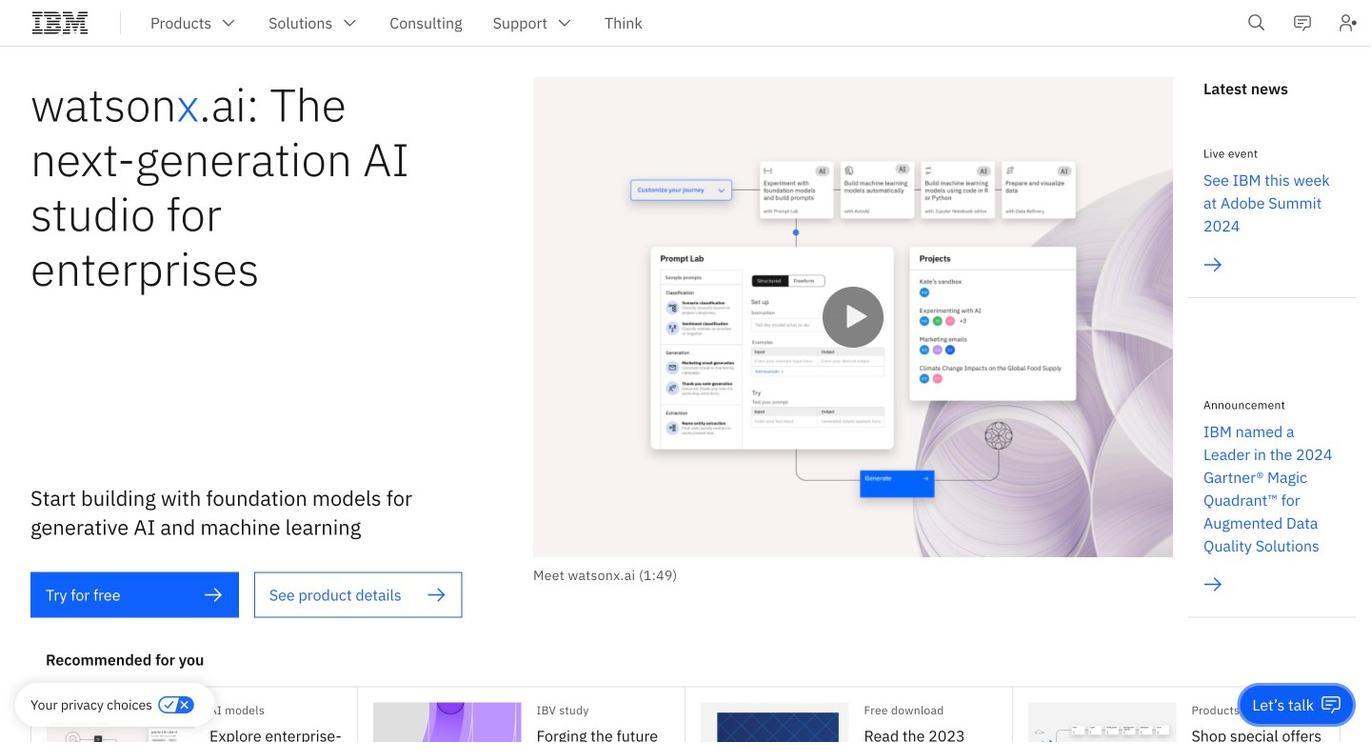 Task type: vqa. For each thing, say whether or not it's contained in the screenshot.
Learn more about IBM Watson. Icon
no



Task type: describe. For each thing, give the bounding box(es) containing it.
let's talk element
[[1253, 694, 1315, 715]]



Task type: locate. For each thing, give the bounding box(es) containing it.
your privacy choices element
[[30, 694, 152, 715]]



